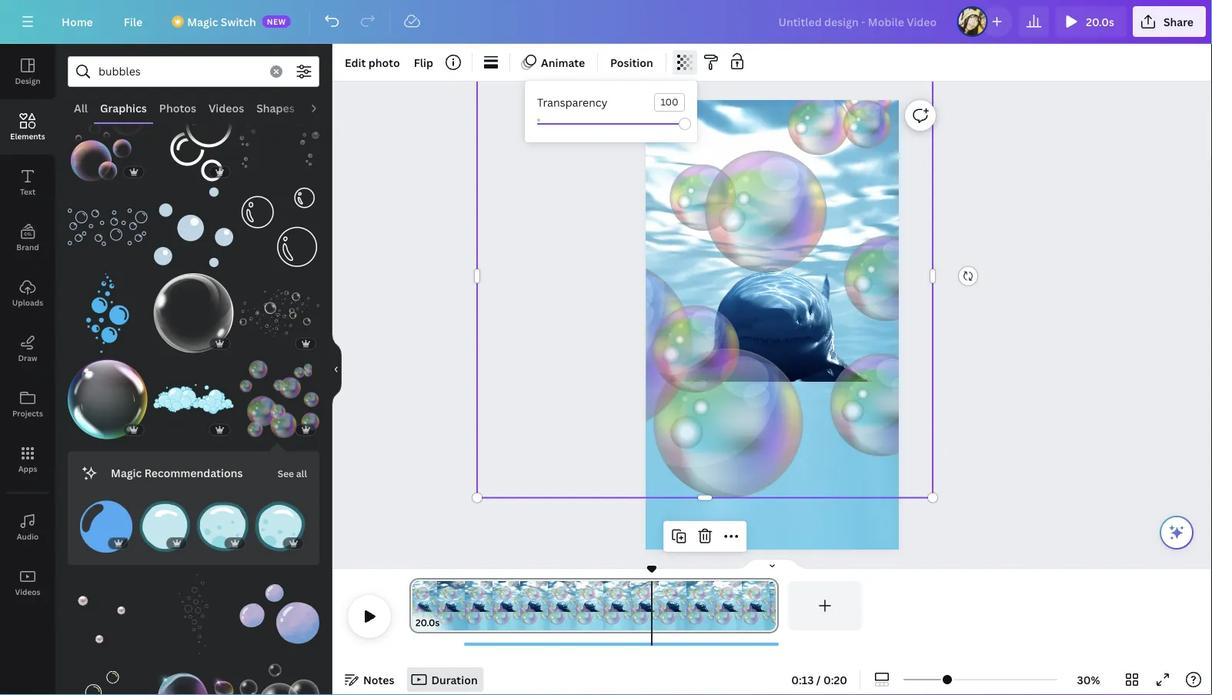 Task type: describe. For each thing, give the bounding box(es) containing it.
1 vertical spatial 20.0s
[[416, 616, 440, 629]]

trimming, end edge slider
[[765, 581, 779, 631]]

uploads button
[[0, 266, 55, 321]]

projects
[[12, 408, 43, 419]]

notes button
[[339, 668, 401, 692]]

Design title text field
[[767, 6, 951, 37]]

see
[[278, 467, 294, 480]]

position button
[[605, 50, 660, 75]]

animate button
[[517, 50, 591, 75]]

1 bubble image from the left
[[138, 501, 191, 553]]

audio inside side panel tab list
[[17, 531, 39, 542]]

flip
[[414, 55, 434, 70]]

.
[[670, 145, 671, 154]]

uploads
[[12, 297, 43, 308]]

3 bubble image from the left
[[255, 501, 307, 553]]

realistic white soap bubbles. bubbles are located on a transparent background. flying soap bubbles. image
[[240, 273, 320, 353]]

graphics
[[100, 100, 147, 115]]

new
[[267, 16, 286, 27]]

bubbles element illustration image
[[154, 574, 234, 654]]

elements button
[[0, 99, 55, 155]]

vibrant buildable element bubbles image
[[240, 101, 320, 181]]

file
[[124, 14, 143, 29]]

recommendations
[[144, 466, 243, 480]]

magic for magic switch
[[187, 14, 218, 29]]

high gloss bubbles image
[[154, 660, 234, 695]]

share
[[1164, 14, 1194, 29]]

liquid bubble soap transparent image
[[68, 101, 148, 181]]

colored soap bubbles image
[[68, 359, 148, 439]]

text button
[[0, 155, 55, 210]]

all
[[296, 467, 307, 480]]

0:20
[[824, 673, 848, 687]]

all
[[74, 100, 88, 115]]

notes
[[363, 673, 395, 687]]

0:13 / 0:20
[[792, 673, 848, 687]]

brand button
[[0, 210, 55, 266]]

side panel tab list
[[0, 44, 55, 611]]

magic for magic recommendations
[[111, 466, 142, 480]]

apps
[[18, 464, 37, 474]]

flip button
[[408, 50, 440, 75]]

30%
[[1078, 673, 1101, 687]]

edit photo button
[[339, 50, 406, 75]]

1 vertical spatial audio button
[[0, 500, 55, 555]]

photos button
[[153, 93, 203, 122]]

soap shampoo bubble image
[[240, 359, 320, 439]]

share button
[[1133, 6, 1207, 37]]

animate
[[541, 55, 585, 70]]

0 vertical spatial videos
[[209, 100, 244, 115]]

bubble transparent, soap bubbles image
[[154, 273, 234, 353]]

0 horizontal spatial 20.0s button
[[416, 615, 440, 631]]

duration
[[432, 673, 478, 687]]

draw button
[[0, 321, 55, 377]]

text
[[20, 186, 36, 197]]

main menu bar
[[0, 0, 1213, 44]]

magic recommendations
[[111, 466, 243, 480]]

home link
[[49, 6, 105, 37]]

design button
[[0, 44, 55, 99]]

videos inside side panel tab list
[[15, 587, 40, 597]]

all button
[[68, 93, 94, 122]]

0 vertical spatial audio
[[307, 100, 338, 115]]

stylized watercolor bubbles image
[[240, 574, 320, 654]]

2 bubble image from the left
[[197, 501, 249, 553]]

hide image
[[332, 333, 342, 407]]

30% button
[[1064, 668, 1114, 692]]

apps button
[[0, 432, 55, 487]]

transparency
[[537, 95, 608, 110]]

draw
[[18, 353, 37, 363]]



Task type: locate. For each thing, give the bounding box(es) containing it.
hide pages image
[[736, 558, 810, 571]]

bubble shapes abstract pattern image
[[68, 187, 148, 267]]

1 vertical spatial audio
[[17, 531, 39, 542]]

brand
[[16, 242, 39, 252]]

1 horizontal spatial magic
[[187, 14, 218, 29]]

0 vertical spatial magic
[[187, 14, 218, 29]]

elements
[[10, 131, 45, 141]]

Search elements search field
[[99, 57, 261, 86]]

group
[[68, 101, 148, 181], [154, 101, 234, 181], [240, 101, 320, 181], [68, 178, 148, 267], [154, 178, 234, 267], [240, 178, 320, 267], [154, 264, 234, 353], [240, 264, 320, 353], [68, 273, 148, 353], [68, 350, 148, 439], [154, 350, 234, 439], [240, 350, 320, 439], [80, 492, 132, 553], [138, 492, 191, 553], [197, 492, 249, 553], [255, 492, 307, 553], [68, 574, 148, 654], [154, 574, 234, 654], [240, 574, 320, 654], [240, 651, 320, 695], [68, 660, 148, 695], [154, 660, 234, 695]]

design
[[15, 75, 40, 86]]

1 horizontal spatial videos button
[[203, 93, 250, 122]]

0:13
[[792, 673, 814, 687]]

edit photo
[[345, 55, 400, 70]]

0 vertical spatial 20.0s button
[[1056, 6, 1127, 37]]

magic up blue bubble icon at left bottom
[[111, 466, 142, 480]]

1 vertical spatial videos
[[15, 587, 40, 597]]

1 horizontal spatial 20.0s button
[[1056, 6, 1127, 37]]

blue bubble icon image
[[80, 501, 132, 553]]

1 vertical spatial videos button
[[0, 555, 55, 611]]

shapes button
[[250, 93, 301, 122]]

0 horizontal spatial bubble image
[[138, 501, 191, 553]]

0 vertical spatial videos button
[[203, 93, 250, 122]]

2 horizontal spatial bubble image
[[255, 501, 307, 553]]

videos
[[209, 100, 244, 115], [15, 587, 40, 597]]

audio down apps
[[17, 531, 39, 542]]

position
[[611, 55, 654, 70]]

audio button down apps
[[0, 500, 55, 555]]

1 vertical spatial 20.0s button
[[416, 615, 440, 631]]

file button
[[111, 6, 155, 37]]

magic inside main menu bar
[[187, 14, 218, 29]]

20.0s inside main menu bar
[[1087, 14, 1115, 29]]

videos button
[[203, 93, 250, 122], [0, 555, 55, 611]]

audio button right shapes
[[301, 93, 344, 122]]

20.0s
[[1087, 14, 1115, 29], [416, 616, 440, 629]]

duration button
[[407, 668, 484, 692]]

photo
[[369, 55, 400, 70]]

1 vertical spatial magic
[[111, 466, 142, 480]]

bubble wash png image
[[240, 660, 320, 695]]

projects button
[[0, 377, 55, 432]]

soap foam with bubbles image
[[154, 359, 234, 439]]

1 horizontal spatial audio
[[307, 100, 338, 115]]

0 horizontal spatial magic
[[111, 466, 142, 480]]

bubbles shapes simple icon image
[[154, 187, 234, 267]]

0 horizontal spatial audio button
[[0, 500, 55, 555]]

0 horizontal spatial videos button
[[0, 555, 55, 611]]

1 horizontal spatial audio button
[[301, 93, 344, 122]]

see all button
[[276, 458, 309, 488]]

edit
[[345, 55, 366, 70]]

audio
[[307, 100, 338, 115], [17, 531, 39, 542]]

0 horizontal spatial audio
[[17, 531, 39, 542]]

Page title text field
[[447, 615, 453, 631]]

switch
[[221, 14, 256, 29]]

Transparency text field
[[655, 94, 685, 111]]

0 horizontal spatial 20.0s
[[416, 616, 440, 629]]

0 vertical spatial audio button
[[301, 93, 344, 122]]

home
[[62, 14, 93, 29]]

graphics button
[[94, 93, 153, 122]]

1 horizontal spatial bubble image
[[197, 501, 249, 553]]

0 vertical spatial 20.0s
[[1087, 14, 1115, 29]]

1 horizontal spatial 20.0s
[[1087, 14, 1115, 29]]

underwater bubbles illustration image
[[68, 273, 148, 353]]

1 horizontal spatial videos
[[209, 100, 244, 115]]

20.0s button
[[1056, 6, 1127, 37], [416, 615, 440, 631]]

audio button
[[301, 93, 344, 122], [0, 500, 55, 555]]

trimming, start edge slider
[[410, 581, 424, 631]]

photos
[[159, 100, 196, 115]]

magic left "switch"
[[187, 14, 218, 29]]

shapes
[[257, 100, 295, 115]]

bubble white outline image
[[240, 187, 320, 267]]

0 horizontal spatial videos
[[15, 587, 40, 597]]

audio right shapes
[[307, 100, 338, 115]]

bubble image
[[138, 501, 191, 553], [197, 501, 249, 553], [255, 501, 307, 553]]

20.0s button inside main menu bar
[[1056, 6, 1127, 37]]

/
[[817, 673, 821, 687]]

bubble image down see
[[255, 501, 307, 553]]

bubble image down recommendations
[[197, 501, 249, 553]]

magic
[[187, 14, 218, 29], [111, 466, 142, 480]]

20.0s left share dropdown button on the top right of the page
[[1087, 14, 1115, 29]]

see all
[[278, 467, 307, 480]]

20.0s left page title text box
[[416, 616, 440, 629]]

canva assistant image
[[1168, 524, 1187, 542]]

bubble image down "magic recommendations"
[[138, 501, 191, 553]]

magic switch
[[187, 14, 256, 29]]



Task type: vqa. For each thing, say whether or not it's contained in the screenshot.
the Brand
yes



